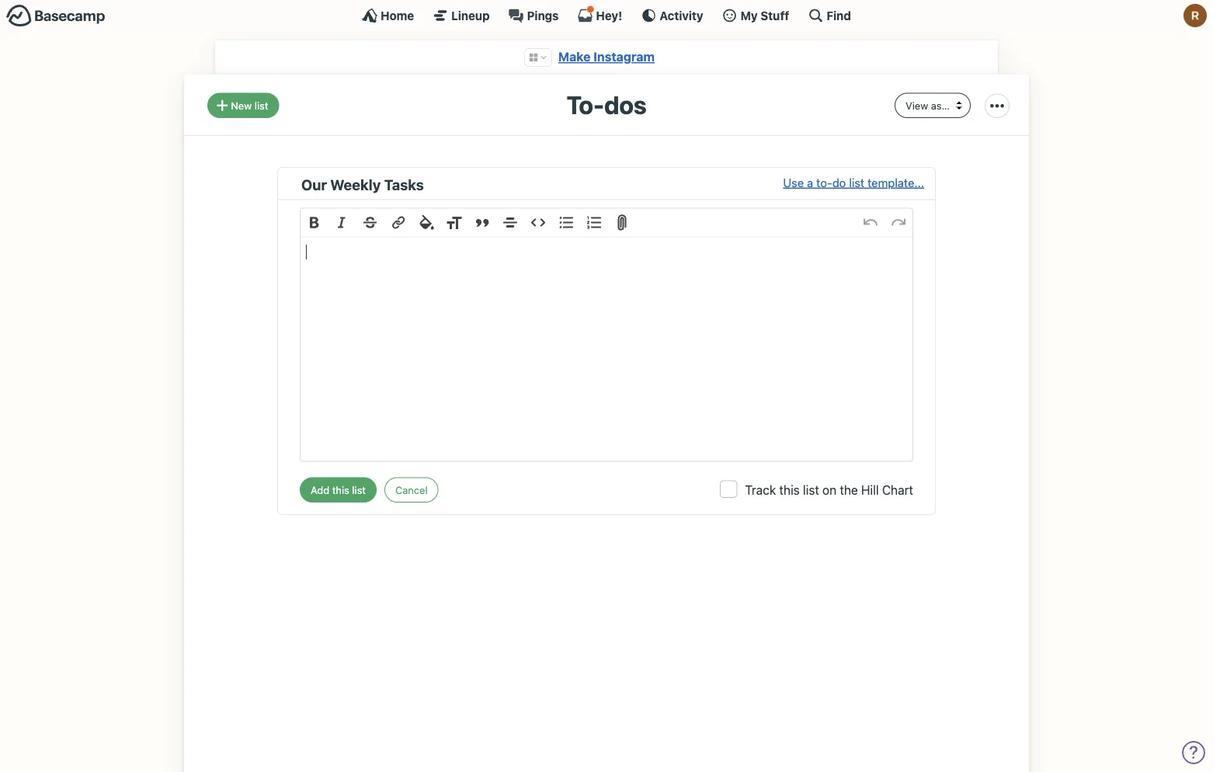 Task type: vqa. For each thing, say whether or not it's contained in the screenshot.
Show        Everything      Up To        Feb 29, 2024
no



Task type: describe. For each thing, give the bounding box(es) containing it.
instagram
[[594, 49, 655, 64]]

To-do list description: Add extra details or attach a file text field
[[301, 237, 913, 461]]

1 horizontal spatial list
[[803, 482, 820, 497]]

hill chart
[[862, 482, 914, 497]]

a
[[807, 175, 814, 189]]

hey! button
[[578, 5, 623, 23]]

Name this list… text field
[[301, 174, 784, 195]]

new
[[231, 99, 252, 111]]

pings
[[527, 9, 559, 22]]

template...
[[868, 175, 925, 189]]

on
[[823, 482, 837, 497]]

my stuff
[[741, 9, 790, 22]]

as…
[[931, 99, 950, 111]]

use
[[784, 175, 804, 189]]

this
[[780, 482, 800, 497]]

pings button
[[509, 8, 559, 23]]

do
[[833, 175, 846, 189]]

ruby image
[[1184, 4, 1208, 27]]

my
[[741, 9, 758, 22]]

track
[[745, 482, 776, 497]]

my stuff button
[[722, 8, 790, 23]]

switch accounts image
[[6, 4, 106, 28]]



Task type: locate. For each thing, give the bounding box(es) containing it.
view as… button
[[895, 93, 971, 118]]

list right new
[[255, 99, 268, 111]]

list
[[255, 99, 268, 111], [850, 175, 865, 189], [803, 482, 820, 497]]

view as…
[[906, 99, 950, 111]]

use a to-do list template... link
[[784, 174, 925, 195]]

the
[[840, 482, 858, 497]]

1 vertical spatial list
[[850, 175, 865, 189]]

find button
[[808, 8, 852, 23]]

home link
[[362, 8, 414, 23]]

to-
[[567, 90, 605, 119]]

make instagram link
[[559, 49, 655, 64]]

0 horizontal spatial list
[[255, 99, 268, 111]]

home
[[381, 9, 414, 22]]

make instagram
[[559, 49, 655, 64]]

lineup
[[452, 9, 490, 22]]

to-dos
[[567, 90, 647, 119]]

to-
[[817, 175, 833, 189]]

dos
[[605, 90, 647, 119]]

main element
[[0, 0, 1214, 30]]

cancel button
[[385, 477, 439, 503]]

track this list on the hill chart
[[745, 482, 914, 497]]

new list link
[[207, 93, 279, 118]]

new list
[[231, 99, 268, 111]]

list left on
[[803, 482, 820, 497]]

list right do
[[850, 175, 865, 189]]

2 vertical spatial list
[[803, 482, 820, 497]]

None submit
[[300, 477, 377, 503]]

use a to-do list template...
[[784, 175, 925, 189]]

lineup link
[[433, 8, 490, 23]]

2 horizontal spatial list
[[850, 175, 865, 189]]

activity
[[660, 9, 704, 22]]

cancel
[[396, 484, 428, 496]]

0 vertical spatial list
[[255, 99, 268, 111]]

make
[[559, 49, 591, 64]]

stuff
[[761, 9, 790, 22]]

view
[[906, 99, 929, 111]]

find
[[827, 9, 852, 22]]

hey!
[[596, 9, 623, 22]]

activity link
[[641, 8, 704, 23]]



